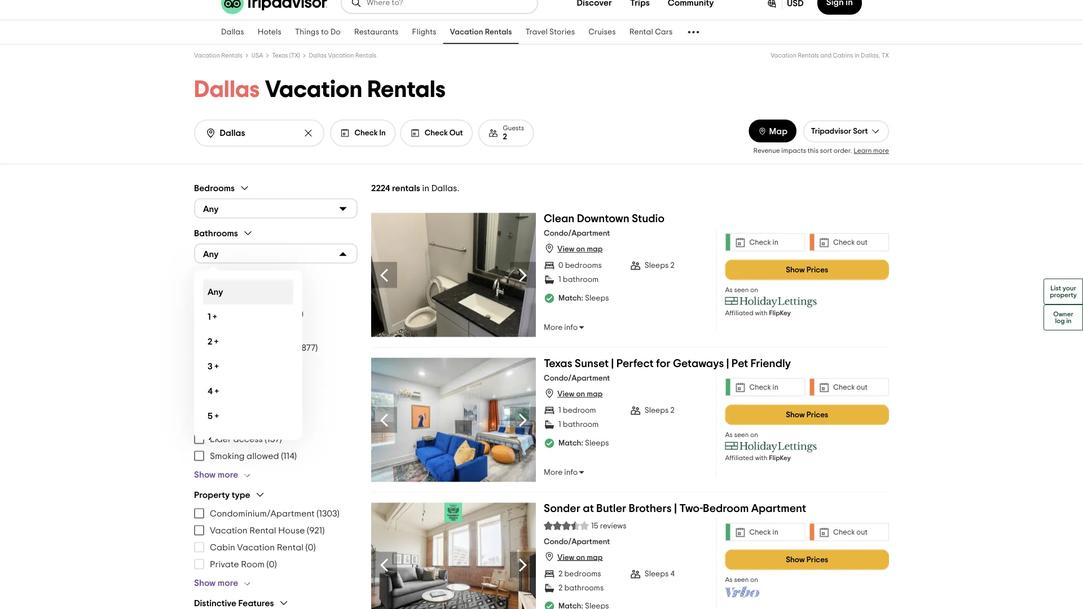 Task type: locate. For each thing, give the bounding box(es) containing it.
1 show more button from the top
[[194, 469, 256, 480]]

1 any button from the top
[[194, 198, 358, 219]]

2 group from the top
[[194, 228, 358, 453]]

2 vertical spatial check out
[[833, 529, 868, 536]]

1 more from the top
[[544, 324, 563, 331]]

1 vertical spatial 1 bathroom
[[559, 421, 599, 429]]

vacation rentals
[[450, 28, 512, 36], [194, 52, 243, 59]]

group containing bedrooms
[[194, 183, 358, 219]]

1 vertical spatial more
[[218, 470, 238, 479]]

condo/apartment for sunset
[[544, 375, 610, 383]]

tripadvisor
[[811, 128, 851, 135]]

1 bathroom down 0 bedrooms
[[559, 276, 599, 284]]

more info up sonder
[[544, 469, 578, 476]]

on
[[576, 245, 585, 253], [750, 287, 758, 294], [576, 390, 585, 398], [750, 432, 758, 439], [576, 554, 585, 562], [750, 577, 758, 584]]

impacts
[[782, 148, 806, 154]]

1 bathroom
[[559, 276, 599, 284], [559, 421, 599, 429]]

| right getaways at bottom
[[726, 358, 729, 369]]

hotels link
[[251, 20, 288, 44]]

bedrooms for 0 bedrooms
[[565, 262, 602, 270]]

sonder at butler brothers | two-bedroom apartment link
[[544, 503, 806, 519]]

check
[[355, 129, 378, 137], [425, 129, 448, 137], [750, 239, 771, 246], [833, 239, 855, 246], [750, 384, 771, 391], [833, 384, 855, 391], [750, 529, 771, 536], [833, 529, 855, 536]]

2 menu from the top
[[194, 397, 358, 465]]

condo/apartment down clean
[[544, 230, 610, 238]]

0 vertical spatial bedrooms
[[565, 262, 602, 270]]

to
[[321, 28, 329, 36]]

5 group from the top
[[194, 489, 358, 589]]

1 vertical spatial view on map
[[557, 390, 603, 398]]

2 with from the top
[[755, 455, 768, 462]]

any down bedrooms
[[203, 205, 219, 214]]

vacation rentals for top vacation rentals link
[[450, 28, 512, 36]]

2 bathroom from the top
[[563, 421, 599, 429]]

2 vertical spatial view
[[557, 554, 574, 562]]

flipkey up apartment
[[769, 455, 791, 462]]

learn
[[854, 148, 872, 154]]

3 out from the top
[[857, 529, 868, 536]]

wifi
[[255, 293, 270, 302]]

dallas left hotels on the left top
[[221, 28, 244, 36]]

elder
[[210, 435, 231, 444]]

texas left sunset
[[544, 358, 572, 369]]

| right sunset
[[611, 358, 614, 369]]

texas left (tx)
[[272, 52, 288, 59]]

2 info from the top
[[564, 469, 578, 476]]

with
[[755, 310, 768, 317], [755, 455, 768, 462]]

2 horizontal spatial |
[[726, 358, 729, 369]]

1 vertical spatial bathroom
[[563, 421, 599, 429]]

1 vertical spatial menu
[[194, 397, 358, 465]]

0 vertical spatial any
[[203, 205, 219, 214]]

friendly
[[225, 418, 256, 427]]

1 horizontal spatial vacation rentals
[[450, 28, 512, 36]]

more info for clean
[[544, 324, 578, 331]]

rentals up in
[[367, 78, 446, 102]]

1 vertical spatial show prices
[[786, 411, 828, 419]]

clean downtown studio, vacation rental in dallas image
[[371, 213, 536, 337]]

1 vertical spatial more
[[544, 469, 563, 476]]

bathroom down 0 bedrooms
[[563, 276, 599, 284]]

view up 0
[[557, 245, 574, 253]]

0 vertical spatial check in
[[750, 239, 779, 246]]

out
[[857, 239, 868, 246], [857, 384, 868, 391], [857, 529, 868, 536]]

2 match: from the top
[[559, 439, 583, 447]]

1 vertical spatial affiliated with flipkey
[[725, 455, 791, 462]]

check out
[[833, 239, 868, 246], [833, 384, 868, 391], [833, 529, 868, 536]]

conditioning
[[223, 309, 277, 319]]

0 vertical spatial match: sleeps
[[559, 294, 609, 302]]

1 vertical spatial as
[[725, 432, 733, 439]]

bedrooms up bathrooms
[[564, 570, 601, 578]]

rental down condominium/apartment
[[250, 526, 276, 535]]

2 vertical spatial prices
[[807, 556, 828, 564]]

2224 rentals in dallas.
[[371, 184, 459, 193]]

holidaylettings.com logo image
[[725, 297, 817, 308], [725, 441, 817, 453]]

vacation rentals link
[[443, 20, 519, 44], [194, 52, 243, 59]]

2 map from the top
[[587, 390, 603, 398]]

0 vertical spatial as seen on
[[725, 287, 758, 294]]

vacation rentals link down dallas link
[[194, 52, 243, 59]]

0 horizontal spatial rental
[[250, 526, 276, 535]]

sleeps 2 down "texas sunset | perfect for getaways | pet friendly" link
[[645, 407, 675, 415]]

sort
[[820, 148, 832, 154]]

match: sleeps
[[559, 294, 609, 302], [559, 439, 609, 447]]

vacation rentals left travel
[[450, 28, 512, 36]]

(2070)
[[279, 309, 303, 319]]

show prices
[[786, 266, 828, 274], [786, 411, 828, 419], [786, 556, 828, 564]]

menu for amenities
[[194, 289, 358, 356]]

0 vertical spatial rental
[[629, 28, 653, 36]]

sleeps 4
[[645, 570, 675, 578]]

more up distinctive features
[[218, 579, 238, 588]]

show more button
[[194, 469, 256, 480], [194, 577, 256, 589]]

2 more from the top
[[544, 469, 563, 476]]

more for pet friendly (769)
[[218, 470, 238, 479]]

condo/apartment for downtown
[[544, 230, 610, 238]]

2 view from the top
[[557, 390, 574, 398]]

pet
[[732, 358, 748, 369], [210, 418, 223, 427]]

1 vertical spatial vacation rentals
[[194, 52, 243, 59]]

view on map button up 0 bedrooms
[[544, 243, 603, 254]]

2 seen from the top
[[734, 432, 749, 439]]

match: down 0 bedrooms
[[559, 294, 583, 302]]

check out for apartment
[[833, 529, 868, 536]]

affiliated with flipkey
[[725, 310, 791, 317], [725, 455, 791, 462]]

affiliated with flipkey up apartment
[[725, 455, 791, 462]]

1 vertical spatial view
[[557, 390, 574, 398]]

0 vertical spatial 4
[[208, 387, 213, 396]]

2 show more from the top
[[194, 579, 238, 588]]

list
[[1051, 285, 1061, 292]]

4 group from the top
[[194, 381, 358, 480]]

2 condo/apartment from the top
[[544, 375, 610, 383]]

1 menu from the top
[[194, 289, 358, 356]]

1 holidaylettings.com logo image from the top
[[725, 297, 817, 308]]

any down bathrooms
[[203, 250, 219, 259]]

vacation down (tx)
[[265, 78, 362, 102]]

3 map from the top
[[587, 554, 603, 562]]

hotels
[[258, 28, 281, 36]]

more info up sunset
[[544, 324, 578, 331]]

sort
[[853, 128, 868, 135]]

1 match: sleeps from the top
[[559, 294, 609, 302]]

2 vertical spatial view on map button
[[544, 551, 603, 563]]

dallas down usa
[[194, 78, 260, 102]]

0 vertical spatial more info
[[544, 324, 578, 331]]

1 vertical spatial seen
[[734, 432, 749, 439]]

2 vertical spatial check in
[[750, 529, 779, 536]]

out for pet
[[857, 384, 868, 391]]

elder access (157)
[[210, 435, 282, 444]]

more for clean downtown studio
[[544, 324, 563, 331]]

check in for texas sunset | perfect for getaways | pet friendly
[[750, 384, 779, 391]]

sleeps for 1 bedroom
[[645, 407, 669, 415]]

2 as from the top
[[725, 432, 733, 439]]

3 seen from the top
[[734, 577, 749, 584]]

1 horizontal spatial |
[[674, 503, 677, 514]]

any for second any popup button from the bottom
[[203, 205, 219, 214]]

1 vertical spatial show prices button
[[725, 405, 889, 425]]

0 vertical spatial prices
[[807, 266, 828, 274]]

0 vertical spatial 1 bathroom
[[559, 276, 599, 284]]

check inside popup button
[[355, 129, 378, 137]]

2 vertical spatial condo/apartment
[[544, 538, 610, 546]]

5 +
[[208, 412, 219, 421]]

more
[[544, 324, 563, 331], [544, 469, 563, 476]]

None search field
[[342, 0, 537, 13]]

view up 1 bedroom
[[557, 390, 574, 398]]

check in for clean downtown studio
[[750, 239, 779, 246]]

2 check out from the top
[[833, 384, 868, 391]]

info up sonder
[[564, 469, 578, 476]]

pet left friendly
[[732, 358, 748, 369]]

0 horizontal spatial vacation rentals
[[194, 52, 243, 59]]

1 match: from the top
[[559, 294, 583, 302]]

more info for texas
[[544, 469, 578, 476]]

bathrooms
[[194, 229, 238, 238]]

vacation rentals link left travel
[[443, 20, 519, 44]]

view on map up the 2 bedrooms
[[557, 554, 603, 562]]

0 vertical spatial affiliated
[[725, 310, 754, 317]]

1 vertical spatial flipkey
[[769, 455, 791, 462]]

1 horizontal spatial pet
[[732, 358, 748, 369]]

1 condo/apartment from the top
[[544, 230, 610, 238]]

1 group from the top
[[194, 183, 358, 219]]

pet friendly (769)
[[210, 418, 277, 427]]

1 more info from the top
[[544, 324, 578, 331]]

1 up 2 +
[[208, 312, 211, 321]]

2 vertical spatial as seen on
[[725, 577, 758, 584]]

sonder at butler brothers | two-bedroom apartment
[[544, 503, 806, 514]]

any down amenities
[[208, 287, 223, 297]]

0 vertical spatial view
[[557, 245, 574, 253]]

cruises link
[[582, 20, 623, 44]]

distinctive features
[[194, 599, 274, 608]]

0 vertical spatial check out
[[833, 239, 868, 246]]

other outdoor space (877)
[[210, 343, 318, 352]]

3 view from the top
[[557, 554, 574, 562]]

show more button up distinctive features
[[194, 577, 256, 589]]

map up bedroom
[[587, 390, 603, 398]]

2 out from the top
[[857, 384, 868, 391]]

menu
[[194, 289, 358, 356], [194, 397, 358, 465], [194, 505, 358, 573]]

search image
[[351, 0, 362, 8]]

+ for 1 +
[[213, 312, 217, 321]]

view on map button
[[544, 243, 603, 254], [544, 388, 603, 399], [544, 551, 603, 563]]

show
[[786, 266, 805, 274], [194, 362, 216, 371], [786, 411, 805, 419], [194, 470, 216, 479], [786, 556, 805, 564], [194, 579, 216, 588]]

1 affiliated from the top
[[725, 310, 754, 317]]

revenue
[[754, 148, 780, 154]]

0 vertical spatial out
[[857, 239, 868, 246]]

1 view from the top
[[557, 245, 574, 253]]

0 vertical spatial menu
[[194, 289, 358, 356]]

tripadvisor image
[[221, 0, 327, 14]]

3 prices from the top
[[807, 556, 828, 564]]

3 check in from the top
[[750, 529, 779, 536]]

2 affiliated from the top
[[725, 455, 754, 462]]

2 prices from the top
[[807, 411, 828, 419]]

features
[[238, 599, 274, 608]]

sunset
[[575, 358, 609, 369]]

vacation left and
[[771, 52, 797, 59]]

search search field for search image
[[367, 0, 528, 8]]

1 vertical spatial holidaylettings.com logo image
[[725, 441, 817, 453]]

1 down 1 bedroom
[[559, 421, 561, 429]]

2 +
[[208, 337, 219, 346]]

group
[[194, 183, 358, 219], [194, 228, 358, 453], [194, 273, 358, 372], [194, 381, 358, 480], [194, 489, 358, 589]]

2 vertical spatial menu
[[194, 505, 358, 573]]

show more button down 'smoking'
[[194, 469, 256, 480]]

2 1 bathroom from the top
[[559, 421, 599, 429]]

2 view on map from the top
[[557, 390, 603, 398]]

map button
[[749, 120, 797, 142]]

show prices for pet
[[786, 411, 828, 419]]

1 vertical spatial match:
[[559, 439, 583, 447]]

match: sleeps for downtown
[[559, 294, 609, 302]]

1 vertical spatial any button
[[194, 243, 358, 264]]

1 vertical spatial info
[[564, 469, 578, 476]]

| left two- on the right of page
[[674, 503, 677, 514]]

condo/apartment
[[544, 230, 610, 238], [544, 375, 610, 383], [544, 538, 610, 546]]

0 horizontal spatial search search field
[[220, 128, 294, 139]]

match: for texas
[[559, 439, 583, 447]]

usa link
[[251, 52, 263, 59]]

with up apartment
[[755, 455, 768, 462]]

with up friendly
[[755, 310, 768, 317]]

learn more link
[[854, 148, 889, 154]]

+ right 3
[[214, 362, 219, 371]]

rental left cars
[[629, 28, 653, 36]]

condo/apartment down sunset
[[544, 375, 610, 383]]

pet up elder
[[210, 418, 223, 427]]

2 sleeps 2 from the top
[[645, 407, 675, 415]]

map
[[769, 127, 788, 136]]

0 vertical spatial pet
[[732, 358, 748, 369]]

1 bathroom down bedroom
[[559, 421, 599, 429]]

match: down 1 bedroom
[[559, 439, 583, 447]]

2 show prices from the top
[[786, 411, 828, 419]]

2
[[503, 133, 507, 141], [671, 262, 675, 270], [208, 337, 212, 346], [671, 407, 675, 415], [559, 570, 563, 578], [559, 584, 563, 592]]

bedrooms right 0
[[565, 262, 602, 270]]

bedroom
[[703, 503, 749, 514]]

two-
[[679, 503, 703, 514]]

rentals down restaurants link
[[355, 52, 376, 59]]

view on map button up 1 bedroom
[[544, 388, 603, 399]]

map for sunset
[[587, 390, 603, 398]]

view on map up 0 bedrooms
[[557, 245, 603, 253]]

2 vertical spatial more
[[218, 579, 238, 588]]

view on map up bedroom
[[557, 390, 603, 398]]

1 show prices button from the top
[[725, 260, 889, 280]]

2 match: sleeps from the top
[[559, 439, 609, 447]]

dallas vacation rentals down do
[[309, 52, 376, 59]]

view for clean
[[557, 245, 574, 253]]

0 vertical spatial condo/apartment
[[544, 230, 610, 238]]

air conditioning (2070)
[[210, 309, 303, 319]]

1 vertical spatial check in
[[750, 384, 779, 391]]

2 more info from the top
[[544, 469, 578, 476]]

vacation down do
[[328, 52, 354, 59]]

1 view on map from the top
[[557, 245, 603, 253]]

1 affiliated with flipkey from the top
[[725, 310, 791, 317]]

property type
[[194, 491, 250, 500]]

list box
[[194, 271, 302, 453]]

search image
[[205, 128, 216, 139]]

+ down internet
[[213, 312, 217, 321]]

in
[[855, 52, 860, 59], [422, 184, 429, 193], [773, 239, 779, 246], [1066, 318, 1072, 324], [773, 384, 779, 391], [773, 529, 779, 536]]

menu containing pet friendly (769)
[[194, 397, 358, 465]]

(2084)
[[272, 293, 297, 302]]

+ right 6
[[215, 436, 219, 445]]

show more up distinctive
[[194, 579, 238, 588]]

condo/apartment down 15
[[544, 538, 610, 546]]

affiliated for clean downtown studio
[[725, 310, 754, 317]]

2 vertical spatial view on map
[[557, 554, 603, 562]]

2 vertical spatial show prices
[[786, 556, 828, 564]]

4 +
[[208, 387, 219, 396]]

2 inside guests 2
[[503, 133, 507, 141]]

2 vertical spatial dallas
[[194, 78, 260, 102]]

1 vertical spatial sleeps 2
[[645, 407, 675, 415]]

0 horizontal spatial 4
[[208, 387, 213, 396]]

0 vertical spatial any button
[[194, 198, 358, 219]]

list box containing any
[[194, 271, 302, 453]]

0 horizontal spatial |
[[611, 358, 614, 369]]

0 vertical spatial holidaylettings.com logo image
[[725, 297, 817, 308]]

view on map button up the 2 bedrooms
[[544, 551, 603, 563]]

1 horizontal spatial texas
[[544, 358, 572, 369]]

2 holidaylettings.com logo image from the top
[[725, 441, 817, 453]]

3 show prices from the top
[[786, 556, 828, 564]]

distinctive
[[194, 599, 236, 608]]

+ for 3 +
[[214, 362, 219, 371]]

2 show prices button from the top
[[725, 405, 889, 425]]

1 show more from the top
[[194, 470, 238, 479]]

0 vertical spatial more
[[873, 148, 889, 154]]

1 vertical spatial more info
[[544, 469, 578, 476]]

2 affiliated with flipkey from the top
[[725, 455, 791, 462]]

+ up 5 +
[[215, 387, 219, 396]]

show prices button for apartment
[[725, 550, 889, 570]]

1 check in from the top
[[750, 239, 779, 246]]

holidaylettings.com logo image for texas sunset | perfect for getaways | pet friendly
[[725, 441, 817, 453]]

+ up 3 +
[[214, 337, 219, 346]]

2 vertical spatial show prices button
[[725, 550, 889, 570]]

0 vertical spatial show more
[[194, 470, 238, 479]]

2 show more button from the top
[[194, 577, 256, 589]]

0 vertical spatial match:
[[559, 294, 583, 302]]

2 vertical spatial seen
[[734, 577, 749, 584]]

3 group from the top
[[194, 273, 358, 372]]

affiliated for texas sunset | perfect for getaways | pet friendly
[[725, 455, 754, 462]]

1 vertical spatial any
[[203, 250, 219, 259]]

0 vertical spatial seen
[[734, 287, 749, 294]]

1 bathroom for sunset
[[559, 421, 599, 429]]

3 as seen on from the top
[[725, 577, 758, 584]]

+ right '5' at the bottom left of the page
[[215, 412, 219, 421]]

show more up property
[[194, 470, 238, 479]]

sleeps 2 down studio
[[645, 262, 675, 270]]

1 vertical spatial texas
[[544, 358, 572, 369]]

type
[[232, 491, 250, 500]]

1 vertical spatial prices
[[807, 411, 828, 419]]

affiliated with flipkey for clean downtown studio
[[725, 310, 791, 317]]

vacation right flights link
[[450, 28, 483, 36]]

Search search field
[[367, 0, 528, 8], [220, 128, 294, 139]]

1 vertical spatial condo/apartment
[[544, 375, 610, 383]]

2 as seen on from the top
[[725, 432, 758, 439]]

1 bathroom from the top
[[563, 276, 599, 284]]

map up 0 bedrooms
[[587, 245, 603, 253]]

0 horizontal spatial texas
[[272, 52, 288, 59]]

vacation down property type
[[210, 526, 248, 535]]

3 show prices button from the top
[[725, 550, 889, 570]]

1 vertical spatial with
[[755, 455, 768, 462]]

1 vertical spatial check out
[[833, 384, 868, 391]]

any for second any popup button from the top
[[203, 250, 219, 259]]

1 sleeps 2 from the top
[[645, 262, 675, 270]]

1 vertical spatial show more
[[194, 579, 238, 588]]

1 vertical spatial show more button
[[194, 577, 256, 589]]

dallas,
[[861, 52, 880, 59]]

1 bathroom for downtown
[[559, 276, 599, 284]]

match:
[[559, 294, 583, 302], [559, 439, 583, 447]]

0 vertical spatial as
[[725, 287, 733, 294]]

3 check out from the top
[[833, 529, 868, 536]]

1 horizontal spatial search search field
[[367, 0, 528, 8]]

3 menu from the top
[[194, 505, 358, 573]]

0 vertical spatial search search field
[[367, 0, 528, 8]]

sleeps 2 for |
[[645, 407, 675, 415]]

1 map from the top
[[587, 245, 603, 253]]

1 with from the top
[[755, 310, 768, 317]]

0 vertical spatial view on map button
[[544, 243, 603, 254]]

more down 'smoking'
[[218, 470, 238, 479]]

2 check in from the top
[[750, 384, 779, 391]]

1 info from the top
[[564, 324, 578, 331]]

prices for pet
[[807, 411, 828, 419]]

match: for clean
[[559, 294, 583, 302]]

0 vertical spatial show prices button
[[725, 260, 889, 280]]

affiliated
[[725, 310, 754, 317], [725, 455, 754, 462]]

1 vertical spatial match: sleeps
[[559, 439, 609, 447]]

view on map button for clean
[[544, 243, 603, 254]]

search search field right search icon
[[220, 128, 294, 139]]

0 vertical spatial flipkey
[[769, 310, 791, 317]]

cruises
[[589, 28, 616, 36]]

2 flipkey from the top
[[769, 455, 791, 462]]

0 vertical spatial bathroom
[[563, 276, 599, 284]]

map up the 2 bedrooms
[[587, 554, 603, 562]]

rental cars link
[[623, 20, 680, 44]]

dallas vacation rentals down dallas vacation rentals "link"
[[194, 78, 446, 102]]

1 vertical spatial 4
[[671, 570, 675, 578]]

1 down 0
[[559, 276, 561, 284]]

3 view on map button from the top
[[544, 551, 603, 563]]

match: sleeps down 0 bedrooms
[[559, 294, 609, 302]]

info up sunset
[[564, 324, 578, 331]]

1 view on map button from the top
[[544, 243, 603, 254]]

menu containing internet or wifi (2084)
[[194, 289, 358, 356]]

bathroom down bedroom
[[563, 421, 599, 429]]

0 vertical spatial show prices
[[786, 266, 828, 274]]

out for apartment
[[857, 529, 868, 536]]

0 vertical spatial more
[[544, 324, 563, 331]]

clean
[[544, 213, 575, 224]]

1 vertical spatial search search field
[[220, 128, 294, 139]]

amenities
[[194, 274, 234, 283]]

2 view on map button from the top
[[544, 388, 603, 399]]

search search field up flights link
[[367, 0, 528, 8]]

0 vertical spatial vacation rentals
[[450, 28, 512, 36]]

view up the 2 bedrooms
[[557, 554, 574, 562]]

tripadvisor sort
[[811, 128, 868, 135]]

1 vertical spatial vacation rentals link
[[194, 52, 243, 59]]

more info
[[544, 324, 578, 331], [544, 469, 578, 476]]

vacation
[[450, 28, 483, 36], [194, 52, 220, 59], [328, 52, 354, 59], [771, 52, 797, 59], [265, 78, 362, 102], [210, 526, 248, 535]]

flipkey for clean downtown studio
[[769, 310, 791, 317]]

1 out from the top
[[857, 239, 868, 246]]

2 vertical spatial any
[[208, 287, 223, 297]]

dallas vacation rentals
[[309, 52, 376, 59], [194, 78, 446, 102]]

studio
[[632, 213, 665, 224]]

clear image
[[303, 128, 314, 139]]

2 inside list box
[[208, 337, 212, 346]]

sleeps 2
[[645, 262, 675, 270], [645, 407, 675, 415]]

as seen on for pet
[[725, 432, 758, 439]]

suitability
[[194, 382, 235, 391]]

vacation rentals down dallas link
[[194, 52, 243, 59]]

as
[[725, 287, 733, 294], [725, 432, 733, 439], [725, 577, 733, 584]]

affiliated with flipkey up friendly
[[725, 310, 791, 317]]

dallas vacation rentals link
[[309, 52, 376, 59]]

dallas right (tx)
[[309, 52, 327, 59]]

any inside list box
[[208, 287, 223, 297]]

menu for suitability
[[194, 397, 358, 465]]

texas sunset | perfect for getaways | pet friendly link
[[544, 358, 791, 374]]

0 vertical spatial dallas vacation rentals
[[309, 52, 376, 59]]

1 vertical spatial map
[[587, 390, 603, 398]]

flipkey up friendly
[[769, 310, 791, 317]]

check in button
[[330, 120, 396, 147]]

1 horizontal spatial rental
[[629, 28, 653, 36]]

show prices button for pet
[[725, 405, 889, 425]]

rentals left travel
[[485, 28, 512, 36]]

match: sleeps down bedroom
[[559, 439, 609, 447]]

1 1 bathroom from the top
[[559, 276, 599, 284]]

1 flipkey from the top
[[769, 310, 791, 317]]

more right learn
[[873, 148, 889, 154]]

rentals
[[392, 184, 420, 193]]

3 as from the top
[[725, 577, 733, 584]]

dallas link
[[214, 20, 251, 44]]



Task type: vqa. For each thing, say whether or not it's contained in the screenshot.
best in the find the best flight deals from hundreds of sites with just one search
no



Task type: describe. For each thing, give the bounding box(es) containing it.
+ for 4 +
[[215, 387, 219, 396]]

condominium/apartment (1303)
[[210, 509, 339, 518]]

1 +
[[208, 312, 217, 321]]

bathroom for sunset
[[563, 421, 599, 429]]

rentals down dallas link
[[221, 52, 243, 59]]

+ for 2 +
[[214, 337, 219, 346]]

as for bedroom
[[725, 577, 733, 584]]

air
[[210, 309, 221, 319]]

bathroom for downtown
[[563, 276, 599, 284]]

show all
[[194, 362, 228, 371]]

bathrooms
[[564, 584, 604, 592]]

vacation rental house (921)
[[210, 526, 325, 535]]

vrbo.com logo image
[[725, 586, 761, 598]]

flights
[[412, 28, 436, 36]]

with for texas sunset | perfect for getaways | pet friendly
[[755, 455, 768, 462]]

things to do
[[295, 28, 341, 36]]

+ for 6 +
[[215, 436, 219, 445]]

(769)
[[258, 418, 277, 427]]

affiliated with flipkey for texas sunset | perfect for getaways | pet friendly
[[725, 455, 791, 462]]

1 check out from the top
[[833, 239, 868, 246]]

1 horizontal spatial 4
[[671, 570, 675, 578]]

show more for vacation rental house (921)
[[194, 579, 238, 588]]

0
[[559, 262, 563, 270]]

getaways
[[673, 358, 724, 369]]

order.
[[834, 148, 852, 154]]

(1303)
[[317, 509, 339, 518]]

menu containing condominium/apartment (1303)
[[194, 505, 358, 573]]

sleeps for 2 bedrooms
[[645, 570, 669, 578]]

group containing amenities
[[194, 273, 358, 372]]

show inside button
[[194, 362, 216, 371]]

0 vertical spatial dallas
[[221, 28, 244, 36]]

list your property
[[1050, 285, 1077, 298]]

1 as from the top
[[725, 287, 733, 294]]

0 horizontal spatial pet
[[210, 418, 223, 427]]

bedrooms
[[194, 184, 235, 193]]

view for texas
[[557, 390, 574, 398]]

vacation down dallas link
[[194, 52, 220, 59]]

rental inside rental cars link
[[629, 28, 653, 36]]

as for |
[[725, 432, 733, 439]]

15 reviews
[[591, 522, 627, 530]]

+ for 5 +
[[215, 412, 219, 421]]

restaurants
[[354, 28, 399, 36]]

show more button for vacation
[[194, 577, 256, 589]]

show prices for apartment
[[786, 556, 828, 564]]

this
[[808, 148, 819, 154]]

space
[[271, 343, 297, 352]]

0 bedrooms
[[559, 262, 602, 270]]

(114)
[[281, 452, 297, 461]]

dallas.
[[431, 184, 459, 193]]

1 left bedroom
[[559, 407, 561, 415]]

15
[[591, 522, 598, 530]]

check out for pet
[[833, 384, 868, 391]]

1 vertical spatial dallas vacation rentals
[[194, 78, 446, 102]]

seen for apartment
[[734, 577, 749, 584]]

downtown
[[577, 213, 629, 224]]

more for vacation rental house (921)
[[218, 579, 238, 588]]

internet
[[210, 293, 242, 302]]

condominium/apartment
[[210, 509, 315, 518]]

texas (tx)
[[272, 52, 300, 59]]

match: sleeps for sunset
[[559, 439, 609, 447]]

3 +
[[208, 362, 219, 371]]

owner
[[1053, 311, 1074, 318]]

guests 2
[[503, 125, 524, 141]]

1 as seen on from the top
[[725, 287, 758, 294]]

1 prices from the top
[[807, 266, 828, 274]]

group containing bathrooms
[[194, 228, 358, 453]]

search search field for search icon
[[220, 128, 294, 139]]

more for texas sunset | perfect for getaways | pet friendly
[[544, 469, 563, 476]]

clean downtown studio link
[[544, 213, 665, 229]]

1 show prices from the top
[[786, 266, 828, 274]]

cars
[[655, 28, 673, 36]]

at
[[583, 503, 594, 514]]

perfect
[[616, 358, 654, 369]]

apartment
[[751, 503, 806, 514]]

map for downtown
[[587, 245, 603, 253]]

do
[[331, 28, 341, 36]]

flipkey for texas sunset | perfect for getaways | pet friendly
[[769, 455, 791, 462]]

show more button for pet
[[194, 469, 256, 480]]

revenue impacts this sort order. learn more
[[754, 148, 889, 154]]

view on map for sunset
[[557, 390, 603, 398]]

6 +
[[208, 436, 219, 445]]

0 vertical spatial vacation rentals link
[[443, 20, 519, 44]]

vacation rentals for the left vacation rentals link
[[194, 52, 243, 59]]

all
[[218, 362, 228, 371]]

butler
[[596, 503, 626, 514]]

texas sunset | perfect for getaways | pet friendly
[[544, 358, 791, 369]]

| inside sonder at butler brothers | two-bedroom apartment link
[[674, 503, 677, 514]]

reviews
[[600, 522, 627, 530]]

texas for texas sunset | perfect for getaways | pet friendly
[[544, 358, 572, 369]]

owner log in button
[[1044, 305, 1083, 331]]

rental cars
[[629, 28, 673, 36]]

holidaylettings.com logo image for clean downtown studio
[[725, 297, 817, 308]]

info for clean
[[564, 324, 578, 331]]

texas for texas (tx)
[[272, 52, 288, 59]]

other
[[210, 343, 234, 352]]

flights link
[[405, 20, 443, 44]]

1 seen from the top
[[734, 287, 749, 294]]

show more for pet friendly (769)
[[194, 470, 238, 479]]

1 bedroom
[[559, 407, 596, 415]]

texas sunset | perfect for getaways | pet friendly, vacation rental in dallas image
[[371, 358, 536, 482]]

seen for pet
[[734, 432, 749, 439]]

sleeps for 0 bedrooms
[[645, 262, 669, 270]]

bedroom
[[563, 407, 596, 415]]

tripadvisor sort button
[[803, 120, 889, 142]]

travel stories link
[[519, 20, 582, 44]]

outdoor
[[236, 343, 269, 352]]

3 view on map from the top
[[557, 554, 603, 562]]

3 condo/apartment from the top
[[544, 538, 610, 546]]

things
[[295, 28, 319, 36]]

with for clean downtown studio
[[755, 310, 768, 317]]

owner log in
[[1053, 311, 1074, 324]]

out
[[450, 129, 463, 137]]

2 any button from the top
[[194, 243, 358, 264]]

stories
[[550, 28, 575, 36]]

smoking allowed (114)
[[210, 452, 297, 461]]

or
[[244, 293, 253, 302]]

rentals left and
[[798, 52, 819, 59]]

view on map button for texas
[[544, 388, 603, 399]]

things to do link
[[288, 20, 347, 44]]

bedrooms for 2 bedrooms
[[564, 570, 601, 578]]

show all button
[[194, 361, 228, 372]]

info for texas
[[564, 469, 578, 476]]

0 horizontal spatial vacation rentals link
[[194, 52, 243, 59]]

internet or wifi (2084)
[[210, 293, 297, 302]]

3
[[208, 362, 213, 371]]

prices for apartment
[[807, 556, 828, 564]]

friendly
[[751, 358, 791, 369]]

as seen on for apartment
[[725, 577, 758, 584]]

5
[[208, 412, 213, 421]]

check inside "popup button"
[[425, 129, 448, 137]]

(157)
[[265, 435, 282, 444]]

group containing suitability
[[194, 381, 358, 480]]

view on map for downtown
[[557, 245, 603, 253]]

guests
[[503, 125, 524, 132]]

(877)
[[299, 343, 318, 352]]

group containing property type
[[194, 489, 358, 589]]

travel stories
[[526, 28, 575, 36]]

texas (tx) link
[[272, 52, 300, 59]]

in inside owner log in
[[1066, 318, 1072, 324]]

tx
[[882, 52, 889, 59]]

usa
[[251, 52, 263, 59]]

4 inside list box
[[208, 387, 213, 396]]

cabins
[[833, 52, 853, 59]]

2 bedrooms
[[559, 570, 601, 578]]

sleeps 2 for studio
[[645, 262, 675, 270]]

for
[[656, 358, 671, 369]]

check in for sonder at butler brothers | two-bedroom apartment
[[750, 529, 779, 536]]

check out button
[[400, 120, 473, 147]]

sonder at butler brothers | two-bedroom apartment, vacation rental in dallas image
[[371, 503, 536, 609]]

(921)
[[307, 526, 325, 535]]

1 vertical spatial dallas
[[309, 52, 327, 59]]



